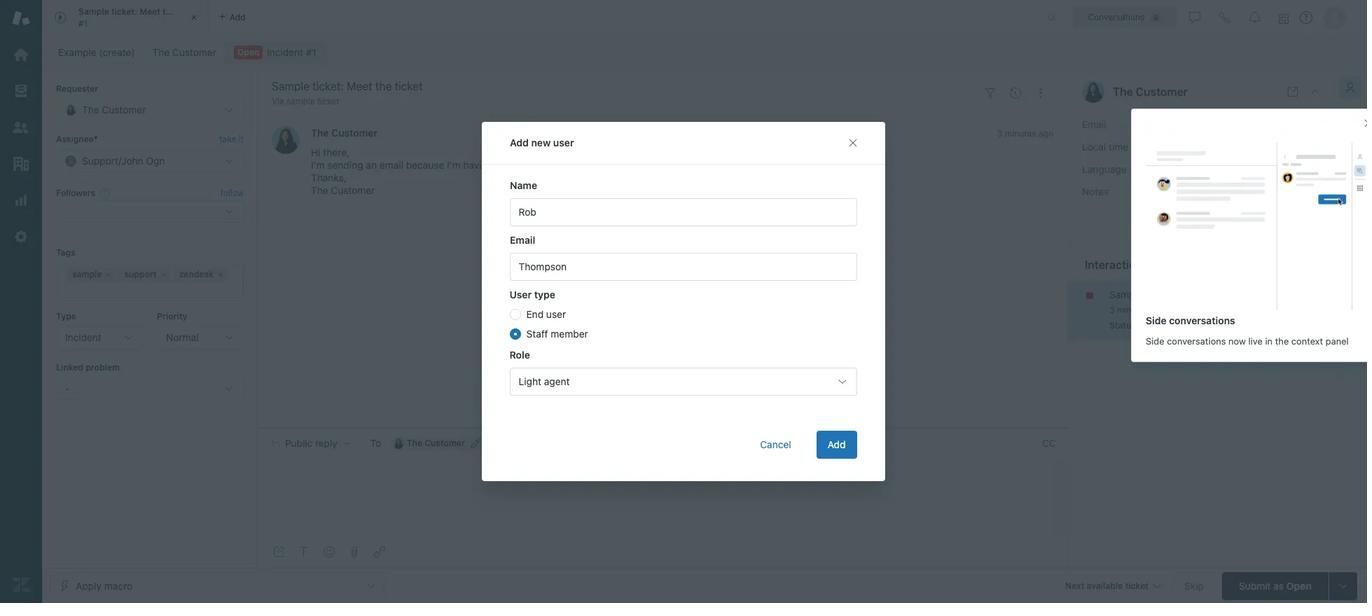 Task type: locate. For each thing, give the bounding box(es) containing it.
1 horizontal spatial add
[[828, 439, 846, 451]]

1 side from the top
[[1146, 314, 1167, 326]]

the inside sample ticket: meet the ticket 3 minutes ago status open
[[1202, 288, 1217, 300]]

0 vertical spatial sample
[[78, 6, 109, 17]]

role
[[510, 349, 531, 361]]

normal button
[[157, 326, 244, 349]]

take it button
[[219, 133, 244, 147]]

your
[[592, 159, 612, 171]]

1 vertical spatial problem
[[86, 362, 120, 373]]

0 vertical spatial new
[[531, 137, 551, 149]]

i'm left having
[[447, 159, 461, 171]]

the customer down close image
[[152, 46, 216, 58]]

1 vertical spatial sample
[[1110, 288, 1144, 300]]

customer down close image
[[172, 46, 216, 58]]

0 vertical spatial ago
[[1039, 129, 1054, 139]]

get started image
[[12, 46, 30, 64]]

1 vertical spatial the
[[1202, 288, 1217, 300]]

normal
[[166, 331, 199, 343]]

1 horizontal spatial i'm
[[447, 159, 461, 171]]

1 vertical spatial ago
[[1151, 304, 1166, 315]]

0 vertical spatial conversations
[[1170, 314, 1236, 326]]

user up the staff member
[[547, 308, 567, 320]]

the
[[163, 6, 176, 17], [1202, 288, 1217, 300], [1276, 335, 1290, 346]]

side
[[1146, 314, 1167, 326], [1146, 335, 1165, 346]]

2 horizontal spatial ticket
[[1220, 288, 1245, 300]]

the for sample ticket: meet the ticket #1
[[163, 6, 176, 17]]

take
[[219, 134, 236, 145]]

1 vertical spatial side
[[1146, 335, 1165, 346]]

0 vertical spatial the customer link
[[143, 43, 226, 62]]

customer context image
[[1345, 82, 1357, 93]]

the down sample ticket: meet the ticket #1
[[152, 46, 170, 58]]

0 horizontal spatial add
[[510, 137, 529, 149]]

sample
[[78, 6, 109, 17], [1110, 288, 1144, 300]]

0 vertical spatial open
[[237, 47, 259, 57]]

the
[[152, 46, 170, 58], [1113, 85, 1134, 98], [311, 127, 329, 139], [311, 185, 328, 196], [407, 438, 423, 448]]

conversations up now
[[1170, 314, 1236, 326]]

minutes up status
[[1118, 304, 1149, 315]]

1 vertical spatial meet
[[1177, 288, 1200, 300]]

side right status
[[1146, 314, 1167, 326]]

sample up 3 minutes ago text field
[[1110, 288, 1144, 300]]

1 vertical spatial the customer link
[[311, 127, 378, 139]]

customer up customer@example.com
[[1136, 85, 1188, 98]]

1 vertical spatial conversations
[[1167, 335, 1227, 346]]

ticket: inside sample ticket: meet the ticket #1
[[111, 6, 138, 17]]

minutes down events icon
[[1005, 129, 1037, 139]]

the inside 'element'
[[152, 46, 170, 58]]

0 horizontal spatial open
[[237, 47, 259, 57]]

main element
[[0, 0, 42, 603]]

i'm
[[311, 159, 325, 171], [447, 159, 461, 171]]

conversations button
[[1073, 6, 1177, 28]]

email down name
[[510, 234, 536, 246]]

the customer up there,
[[311, 127, 378, 139]]

Add user notes text field
[[1148, 185, 1317, 232]]

3
[[998, 129, 1003, 139], [1110, 304, 1115, 315]]

meet inside sample ticket: meet the ticket #1
[[140, 6, 161, 17]]

1 vertical spatial ticket:
[[1146, 288, 1174, 300]]

sample
[[287, 96, 315, 107]]

customer down the "sending"
[[331, 185, 375, 196]]

1 horizontal spatial email
[[1083, 118, 1107, 130]]

add attachment image
[[349, 547, 360, 558]]

side down 3 minutes ago text field
[[1146, 335, 1165, 346]]

0 vertical spatial ticket:
[[111, 6, 138, 17]]

new right your
[[615, 159, 633, 171]]

customers image
[[12, 118, 30, 137]]

1 vertical spatial ticket
[[317, 96, 339, 107]]

new
[[531, 137, 551, 149], [615, 159, 633, 171]]

sample inside sample ticket: meet the ticket #1
[[78, 6, 109, 17]]

english
[[1148, 163, 1181, 175]]

0 horizontal spatial ticket:
[[111, 6, 138, 17]]

ago
[[1039, 129, 1054, 139], [1151, 304, 1166, 315]]

ticket: up (create)
[[111, 6, 138, 17]]

0 horizontal spatial ticket
[[178, 6, 202, 17]]

ticket:
[[111, 6, 138, 17], [1146, 288, 1174, 300]]

0 horizontal spatial the
[[163, 6, 176, 17]]

the down thanks,
[[311, 185, 328, 196]]

notes
[[1083, 185, 1109, 197]]

meet up side conversations
[[1177, 288, 1200, 300]]

local
[[1083, 141, 1107, 152]]

1 vertical spatial new
[[615, 159, 633, 171]]

ticket: inside sample ticket: meet the ticket 3 minutes ago status open
[[1146, 288, 1174, 300]]

1 horizontal spatial meet
[[1177, 288, 1200, 300]]

follow button
[[220, 187, 244, 200]]

minutes
[[1005, 129, 1037, 139], [1118, 304, 1149, 315]]

can
[[677, 159, 695, 171]]

meet left close image
[[140, 6, 161, 17]]

an
[[366, 159, 377, 171]]

0 horizontal spatial ago
[[1039, 129, 1054, 139]]

add
[[510, 137, 529, 149], [828, 439, 846, 451]]

close image
[[1310, 86, 1322, 97]]

1 vertical spatial minutes
[[1118, 304, 1149, 315]]

customer@example.com
[[1148, 118, 1260, 130]]

hi
[[311, 147, 321, 159]]

sample for sample ticket: meet the ticket #1
[[78, 6, 109, 17]]

the customer link up there,
[[311, 127, 378, 139]]

0 horizontal spatial i'm
[[311, 159, 325, 171]]

ticket: up 3 minutes ago text field
[[1146, 288, 1174, 300]]

zendesk support image
[[12, 9, 30, 27]]

user
[[553, 137, 574, 149], [547, 308, 567, 320]]

0 horizontal spatial new
[[531, 137, 551, 149]]

a
[[496, 159, 501, 171]]

conversations
[[1089, 12, 1145, 22]]

add for add new user
[[510, 137, 529, 149]]

tab
[[42, 0, 210, 35]]

2 vertical spatial the
[[1276, 335, 1290, 346]]

incident button
[[56, 326, 143, 349]]

2 side from the top
[[1146, 335, 1165, 346]]

1 horizontal spatial minutes
[[1118, 304, 1149, 315]]

cc button
[[1043, 437, 1057, 450]]

staff member
[[527, 328, 589, 340]]

cancel button
[[750, 431, 803, 459]]

conversations down side conversations
[[1167, 335, 1227, 346]]

0 vertical spatial problem
[[504, 159, 541, 171]]

Name field
[[510, 198, 858, 226]]

(create)
[[99, 46, 135, 58]]

1 horizontal spatial new
[[615, 159, 633, 171]]

sample inside sample ticket: meet the ticket 3 minutes ago status open
[[1110, 288, 1144, 300]]

troubleshoot?
[[755, 159, 817, 171]]

0 horizontal spatial email
[[510, 234, 536, 246]]

format text image
[[298, 547, 310, 558]]

0 vertical spatial side
[[1146, 314, 1167, 326]]

0 vertical spatial 3
[[998, 129, 1003, 139]]

0 horizontal spatial problem
[[86, 362, 120, 373]]

i'm down hi
[[311, 159, 325, 171]]

1 horizontal spatial 3
[[1110, 304, 1115, 315]]

the customer link down close image
[[143, 43, 226, 62]]

the up hi
[[311, 127, 329, 139]]

linked
[[56, 362, 83, 373]]

the customer up mon,
[[1113, 85, 1188, 98]]

0 horizontal spatial sample
[[78, 6, 109, 17]]

1 horizontal spatial the
[[1202, 288, 1217, 300]]

the inside sample ticket: meet the ticket #1
[[163, 6, 176, 17]]

setting
[[544, 159, 575, 171]]

2 horizontal spatial the
[[1276, 335, 1290, 346]]

the customer link
[[143, 43, 226, 62], [311, 127, 378, 139]]

email
[[1083, 118, 1107, 130], [510, 234, 536, 246]]

via sample ticket
[[272, 96, 339, 107]]

1 horizontal spatial ago
[[1151, 304, 1166, 315]]

meet for sample ticket: meet the ticket #1
[[140, 6, 161, 17]]

skip
[[1185, 580, 1204, 592]]

organizations image
[[12, 155, 30, 173]]

1 horizontal spatial sample
[[1110, 288, 1144, 300]]

Public reply composer text field
[[265, 458, 1051, 487]]

the customer
[[152, 46, 216, 58], [1113, 85, 1188, 98], [311, 127, 378, 139], [407, 438, 465, 448]]

customer inside the secondary 'element'
[[172, 46, 216, 58]]

1 vertical spatial 3
[[1110, 304, 1115, 315]]

as
[[1274, 580, 1284, 592]]

0 vertical spatial ticket
[[178, 6, 202, 17]]

add inside add button
[[828, 439, 846, 451]]

problem down incident popup button
[[86, 362, 120, 373]]

ticket inside sample ticket: meet the ticket #1
[[178, 6, 202, 17]]

problem
[[504, 159, 541, 171], [86, 362, 120, 373]]

priority
[[157, 311, 187, 321]]

add button
[[817, 431, 858, 459]]

1 horizontal spatial ticket
[[317, 96, 339, 107]]

ticket for sample ticket: meet the ticket #1
[[178, 6, 202, 17]]

add right cancel
[[828, 439, 846, 451]]

1 horizontal spatial problem
[[504, 159, 541, 171]]

open
[[237, 47, 259, 57], [1139, 320, 1160, 330], [1287, 580, 1312, 592]]

the customer right the customer@example.com "icon"
[[407, 438, 465, 448]]

email up local
[[1083, 118, 1107, 130]]

new inside dialog
[[531, 137, 551, 149]]

view more details image
[[1288, 86, 1299, 97]]

side for side conversations now live in the context panel
[[1146, 335, 1165, 346]]

the left close image
[[163, 6, 176, 17]]

problem up name
[[504, 159, 541, 171]]

0 vertical spatial the
[[163, 6, 176, 17]]

customer inside hi there, i'm sending an email because i'm having a problem setting up your new product. can you help me troubleshoot? thanks, the customer
[[331, 185, 375, 196]]

minutes inside sample ticket: meet the ticket 3 minutes ago status open
[[1118, 304, 1149, 315]]

the right in
[[1276, 335, 1290, 346]]

end
[[527, 308, 544, 320]]

user up setting
[[553, 137, 574, 149]]

views image
[[12, 82, 30, 100]]

0 vertical spatial add
[[510, 137, 529, 149]]

events image
[[1010, 87, 1022, 99]]

open inside sample ticket: meet the ticket 3 minutes ago status open
[[1139, 320, 1160, 330]]

customer
[[172, 46, 216, 58], [1136, 85, 1188, 98], [331, 127, 378, 139], [331, 185, 375, 196], [425, 438, 465, 448]]

0 vertical spatial meet
[[140, 6, 161, 17]]

sample up #1
[[78, 6, 109, 17]]

open inside open link
[[237, 47, 259, 57]]

3 inside sample ticket: meet the ticket 3 minutes ago status open
[[1110, 304, 1115, 315]]

zendesk products image
[[1279, 14, 1289, 23]]

1 vertical spatial email
[[510, 234, 536, 246]]

cancel
[[761, 439, 792, 451]]

2 vertical spatial ticket
[[1220, 288, 1245, 300]]

zendesk image
[[12, 576, 30, 594]]

2 vertical spatial open
[[1287, 580, 1312, 592]]

sample for sample ticket: meet the ticket 3 minutes ago status open
[[1110, 288, 1144, 300]]

example (create) button
[[49, 43, 144, 62]]

local time
[[1083, 141, 1129, 152]]

1 vertical spatial open
[[1139, 320, 1160, 330]]

0 horizontal spatial minutes
[[1005, 129, 1037, 139]]

new up setting
[[531, 137, 551, 149]]

1 horizontal spatial open
[[1139, 320, 1160, 330]]

tab containing sample ticket: meet the ticket
[[42, 0, 210, 35]]

add up name
[[510, 137, 529, 149]]

the up side conversations
[[1202, 288, 1217, 300]]

to
[[371, 437, 381, 449]]

ticket inside sample ticket: meet the ticket 3 minutes ago status open
[[1220, 288, 1245, 300]]

0 vertical spatial email
[[1083, 118, 1107, 130]]

you
[[697, 159, 714, 171]]

secondary element
[[42, 39, 1368, 67]]

1 horizontal spatial ticket:
[[1146, 288, 1174, 300]]

1 vertical spatial add
[[828, 439, 846, 451]]

meet
[[140, 6, 161, 17], [1177, 288, 1200, 300]]

0 horizontal spatial meet
[[140, 6, 161, 17]]

meet inside sample ticket: meet the ticket 3 minutes ago status open
[[1177, 288, 1200, 300]]



Task type: vqa. For each thing, say whether or not it's contained in the screenshot.
All unsolved tickets to the left
no



Task type: describe. For each thing, give the bounding box(es) containing it.
0 horizontal spatial the customer link
[[143, 43, 226, 62]]

draft mode image
[[273, 547, 284, 558]]

est
[[1203, 141, 1221, 152]]

1 horizontal spatial the customer link
[[311, 127, 378, 139]]

sample ticket: meet the ticket 3 minutes ago status open
[[1110, 288, 1245, 330]]

add new user dialog
[[482, 122, 886, 481]]

the for sample ticket: meet the ticket 3 minutes ago status open
[[1202, 288, 1217, 300]]

ago inside sample ticket: meet the ticket 3 minutes ago status open
[[1151, 304, 1166, 315]]

in
[[1266, 335, 1273, 346]]

side conversations
[[1146, 314, 1236, 326]]

email inside add new user dialog
[[510, 234, 536, 246]]

get help image
[[1301, 11, 1313, 24]]

now
[[1229, 335, 1247, 346]]

customer up there,
[[331, 127, 378, 139]]

new inside hi there, i'm sending an email because i'm having a problem setting up your new product. can you help me troubleshoot? thanks, the customer
[[615, 159, 633, 171]]

submit
[[1240, 580, 1271, 592]]

there,
[[323, 147, 350, 159]]

avatar image
[[272, 126, 300, 154]]

#1
[[78, 18, 88, 28]]

product.
[[636, 159, 674, 171]]

light agent button
[[510, 368, 858, 396]]

up
[[578, 159, 589, 171]]

having
[[464, 159, 493, 171]]

cc
[[1043, 437, 1057, 449]]

edit user image
[[471, 438, 481, 448]]

light agent
[[519, 376, 570, 387]]

mon, 09:23 est
[[1148, 141, 1221, 152]]

(united
[[1184, 163, 1217, 175]]

ticket: for sample ticket: meet the ticket 3 minutes ago status open
[[1146, 288, 1174, 300]]

problem inside hi there, i'm sending an email because i'm having a problem setting up your new product. can you help me troubleshoot? thanks, the customer
[[504, 159, 541, 171]]

type
[[56, 311, 76, 321]]

the right the customer@example.com "icon"
[[407, 438, 423, 448]]

english (united states)
[[1148, 163, 1252, 175]]

apps image
[[1345, 144, 1357, 155]]

1 vertical spatial user
[[547, 308, 567, 320]]

it
[[239, 134, 244, 145]]

type
[[535, 289, 556, 301]]

because
[[406, 159, 444, 171]]

follow
[[220, 188, 244, 198]]

me
[[738, 159, 752, 171]]

customer left edit user icon
[[425, 438, 465, 448]]

hi there, i'm sending an email because i'm having a problem setting up your new product. can you help me troubleshoot? thanks, the customer
[[311, 147, 817, 196]]

0 vertical spatial minutes
[[1005, 129, 1037, 139]]

add link (cmd k) image
[[374, 547, 385, 558]]

conversations for side conversations now live in the context panel
[[1167, 335, 1227, 346]]

email
[[380, 159, 404, 171]]

customer@example.com image
[[393, 438, 404, 449]]

name
[[510, 179, 537, 191]]

reporting image
[[12, 191, 30, 210]]

3 minutes ago
[[998, 129, 1054, 139]]

side for side conversations
[[1146, 314, 1167, 326]]

time
[[1109, 141, 1129, 152]]

2 horizontal spatial open
[[1287, 580, 1312, 592]]

admin image
[[12, 228, 30, 246]]

take it
[[219, 134, 244, 145]]

user image
[[1083, 81, 1105, 103]]

end user
[[527, 308, 567, 320]]

1 i'm from the left
[[311, 159, 325, 171]]

0 horizontal spatial 3
[[998, 129, 1003, 139]]

staff
[[527, 328, 549, 340]]

sample ticket: meet the ticket #1
[[78, 6, 202, 28]]

insert emojis image
[[324, 547, 335, 558]]

linked problem
[[56, 362, 120, 373]]

example (create)
[[58, 46, 135, 58]]

side conversations now live in the context panel
[[1146, 335, 1349, 346]]

3 minutes ago text field
[[998, 129, 1054, 139]]

incident
[[65, 331, 102, 343]]

close image
[[187, 11, 201, 25]]

help
[[716, 159, 736, 171]]

panel
[[1326, 335, 1349, 346]]

sending
[[328, 159, 363, 171]]

states)
[[1220, 163, 1252, 175]]

light
[[519, 376, 542, 387]]

the inside hi there, i'm sending an email because i'm having a problem setting up your new product. can you help me troubleshoot? thanks, the customer
[[311, 185, 328, 196]]

interactions
[[1085, 258, 1149, 271]]

context
[[1292, 335, 1324, 346]]

the customer inside the customer link
[[152, 46, 216, 58]]

close modal image
[[848, 137, 859, 149]]

thanks,
[[311, 172, 347, 184]]

tabs tab list
[[42, 0, 1034, 35]]

skip button
[[1172, 572, 1217, 600]]

2 i'm from the left
[[447, 159, 461, 171]]

language
[[1083, 163, 1127, 175]]

add new user
[[510, 137, 574, 149]]

conversations for side conversations
[[1170, 314, 1236, 326]]

example
[[58, 46, 96, 58]]

Email field
[[510, 253, 858, 281]]

via
[[272, 96, 284, 107]]

0 vertical spatial user
[[553, 137, 574, 149]]

meet for sample ticket: meet the ticket 3 minutes ago status open
[[1177, 288, 1200, 300]]

status
[[1110, 320, 1137, 330]]

3 minutes ago text field
[[1110, 304, 1166, 315]]

user type
[[510, 289, 556, 301]]

live
[[1249, 335, 1263, 346]]

ticket for sample ticket: meet the ticket 3 minutes ago status open
[[1220, 288, 1245, 300]]

submit as open
[[1240, 580, 1312, 592]]

ticket: for sample ticket: meet the ticket #1
[[111, 6, 138, 17]]

user
[[510, 289, 532, 301]]

Subject field
[[269, 78, 975, 95]]

mon,
[[1148, 141, 1171, 152]]

open link
[[225, 43, 326, 62]]

member
[[551, 328, 589, 340]]

the right user icon
[[1113, 85, 1134, 98]]

add for add
[[828, 439, 846, 451]]

agent
[[545, 376, 570, 387]]

09:23
[[1174, 141, 1201, 152]]



